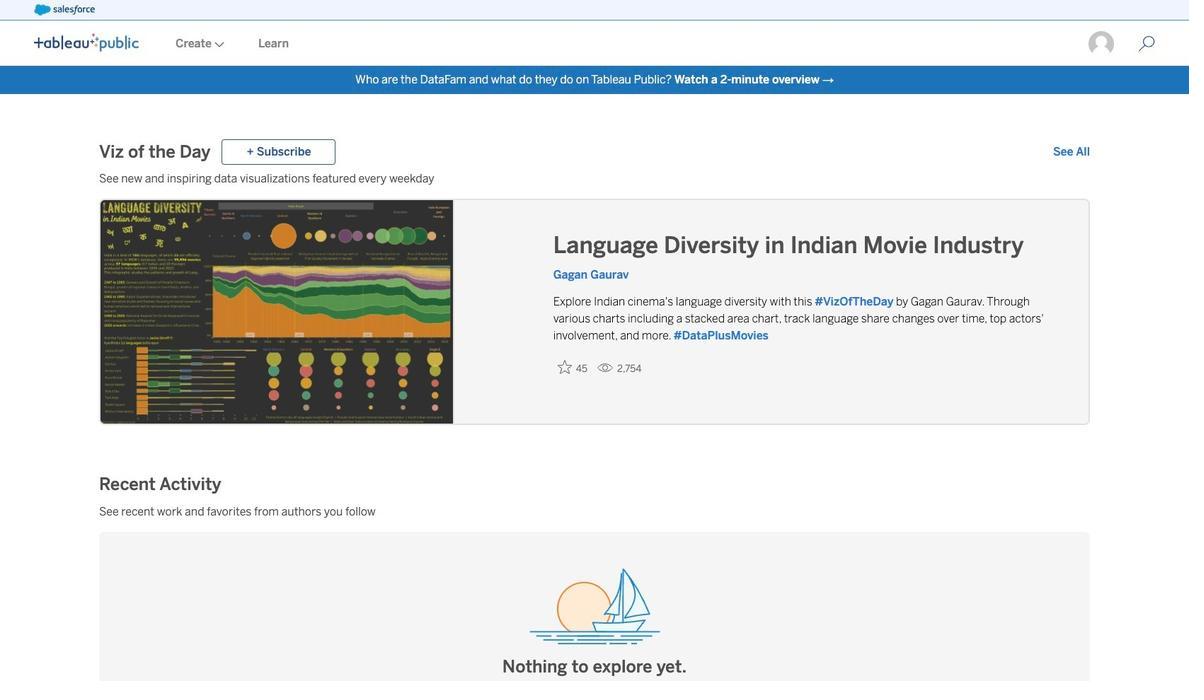 Task type: describe. For each thing, give the bounding box(es) containing it.
Add Favorite button
[[553, 356, 592, 379]]

tableau public viz of the day image
[[101, 200, 455, 427]]

salesforce logo image
[[34, 4, 95, 16]]

add favorite image
[[558, 360, 572, 375]]

see all viz of the day element
[[1053, 144, 1090, 161]]

recent activity heading
[[99, 473, 221, 496]]

logo image
[[34, 33, 139, 52]]

see recent work and favorites from authors you follow element
[[99, 504, 1090, 521]]

see new and inspiring data visualizations featured every weekday element
[[99, 171, 1090, 188]]

create image
[[212, 42, 224, 47]]



Task type: locate. For each thing, give the bounding box(es) containing it.
viz of the day heading
[[99, 141, 211, 164]]

go to search image
[[1121, 35, 1172, 52]]

christina.overa image
[[1087, 30, 1116, 58]]



Task type: vqa. For each thing, say whether or not it's contained in the screenshot.
Viz of the Day HEADING
yes



